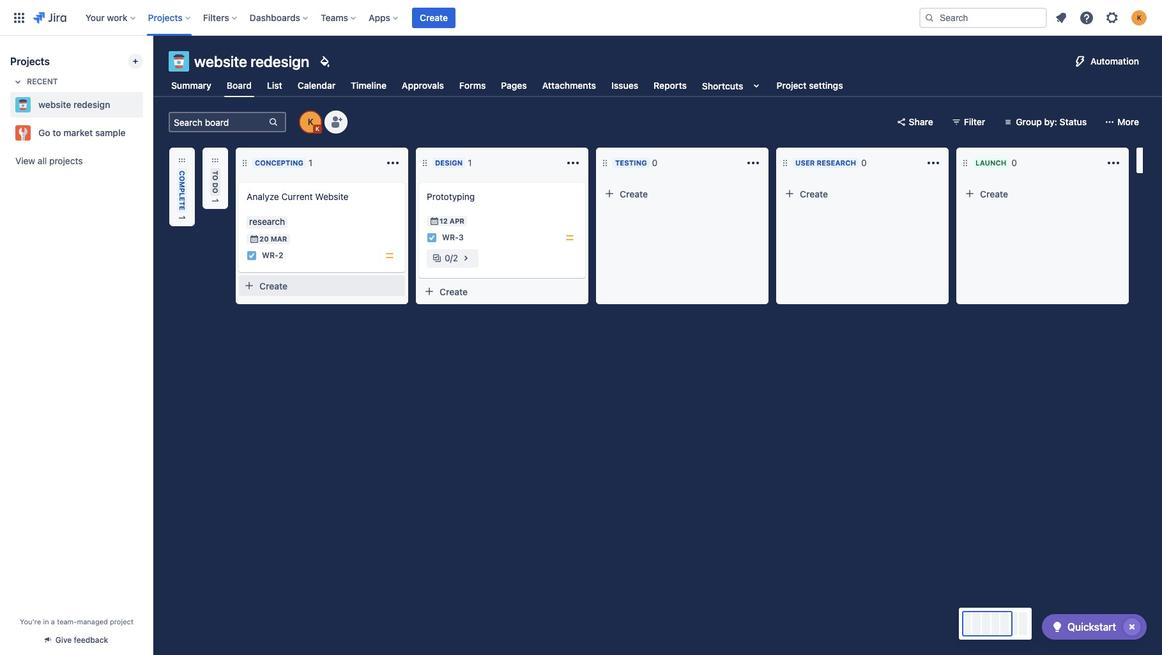 Task type: describe. For each thing, give the bounding box(es) containing it.
teams button
[[317, 7, 361, 28]]

shortcuts
[[703, 80, 744, 91]]

Search field
[[920, 7, 1048, 28]]

wr- for wr-2
[[262, 251, 279, 260]]

l
[[178, 193, 187, 197]]

due date: 20 march 2024 element
[[249, 234, 287, 244]]

c
[[178, 171, 187, 176]]

apr
[[450, 217, 465, 225]]

reports
[[654, 80, 687, 91]]

user research 0
[[796, 157, 867, 168]]

automation button
[[1068, 51, 1148, 72]]

add people image
[[329, 114, 344, 130]]

automation
[[1091, 56, 1140, 66]]

prototyping
[[427, 191, 475, 202]]

help image
[[1080, 10, 1095, 25]]

task image for wr-3
[[427, 233, 437, 243]]

create down wr-2 link
[[260, 280, 288, 291]]

create image
[[231, 174, 247, 189]]

analyze current website
[[247, 191, 349, 202]]

Search board text field
[[170, 113, 267, 131]]

o for d
[[212, 175, 220, 181]]

create inside "primary" element
[[420, 12, 448, 23]]

your work button
[[82, 7, 140, 28]]

to
[[53, 127, 61, 138]]

project
[[777, 80, 807, 91]]

a
[[51, 618, 55, 626]]

filters
[[203, 12, 229, 23]]

add to starred image for go to market sample
[[139, 125, 155, 141]]

view
[[15, 155, 35, 166]]

o down the 't'
[[212, 188, 220, 194]]

dismiss quickstart image
[[1123, 617, 1143, 637]]

dashboards
[[250, 12, 300, 23]]

0 horizontal spatial 2
[[279, 251, 283, 260]]

market
[[63, 127, 93, 138]]

expand image for m
[[175, 220, 190, 235]]

give feedback button
[[38, 630, 116, 651]]

create column image
[[1142, 153, 1158, 168]]

status
[[1060, 116, 1088, 127]]

create for user research
[[800, 188, 829, 199]]

due date: 20 march 2024 image
[[249, 234, 260, 244]]

t
[[212, 171, 220, 175]]

t o d o 1
[[210, 171, 221, 203]]

o for m
[[178, 176, 187, 182]]

0 / 2
[[445, 253, 458, 263]]

search image
[[925, 12, 935, 23]]

work
[[107, 12, 128, 23]]

0 horizontal spatial projects
[[10, 56, 50, 67]]

wr-2
[[262, 251, 283, 260]]

issues
[[612, 80, 639, 91]]

due date: 20 march 2024 image
[[249, 234, 260, 244]]

project settings link
[[775, 74, 846, 97]]

your profile and settings image
[[1132, 10, 1148, 25]]

1 horizontal spatial 2
[[453, 253, 458, 263]]

1 vertical spatial website redesign
[[38, 99, 110, 110]]

calendar
[[298, 80, 336, 91]]

notifications image
[[1054, 10, 1070, 25]]

1 vertical spatial website
[[38, 99, 71, 110]]

1 e from the top
[[178, 197, 187, 201]]

wr- for wr-3
[[442, 233, 459, 243]]

approvals link
[[400, 74, 447, 97]]

summary link
[[169, 74, 214, 97]]

share
[[909, 116, 934, 127]]

column actions menu image
[[746, 155, 761, 171]]

create image
[[412, 174, 427, 189]]

1 down d
[[210, 199, 221, 203]]

by:
[[1045, 116, 1058, 127]]

sidebar navigation image
[[139, 51, 167, 77]]

show subtasks image
[[458, 251, 474, 266]]

20
[[260, 235, 269, 243]]

go to market sample link
[[10, 120, 138, 146]]

medium image for wr-2
[[385, 251, 395, 261]]

give
[[55, 635, 72, 645]]

task image for wr-2
[[247, 251, 257, 261]]

apps button
[[365, 7, 403, 28]]

wr-3 link
[[442, 232, 464, 243]]

shortcuts button
[[700, 74, 767, 97]]

banner containing your work
[[0, 0, 1163, 36]]

attachments link
[[540, 74, 599, 97]]

dashboards button
[[246, 7, 313, 28]]

create button for prototyping
[[419, 281, 586, 302]]

due date: 12 april 2024 element
[[430, 216, 465, 226]]

appswitcher icon image
[[12, 10, 27, 25]]

p
[[178, 188, 187, 193]]

0 vertical spatial redesign
[[251, 52, 310, 70]]

filter
[[965, 116, 986, 127]]

timeline
[[351, 80, 387, 91]]

board
[[227, 80, 252, 91]]

more button
[[1100, 112, 1148, 132]]

column actions menu image for design 1
[[566, 155, 581, 171]]

1 right concepting
[[309, 157, 313, 168]]

testing 0
[[616, 157, 658, 168]]



Task type: vqa. For each thing, say whether or not it's contained in the screenshot.
Column actions menu image associated with Concepting 1
yes



Task type: locate. For each thing, give the bounding box(es) containing it.
banner
[[0, 0, 1163, 36]]

primary element
[[8, 0, 910, 35]]

reports link
[[651, 74, 690, 97]]

website up board
[[194, 52, 247, 70]]

add to starred image down sidebar navigation image
[[139, 97, 155, 113]]

2 down wr-3 "link"
[[453, 253, 458, 263]]

create for prototyping
[[440, 286, 468, 297]]

20 mar
[[260, 235, 287, 243]]

1 down t
[[177, 216, 188, 220]]

project
[[110, 618, 134, 626]]

settings
[[809, 80, 844, 91]]

create button for user research
[[780, 183, 946, 204]]

website
[[315, 191, 349, 202]]

tab list
[[161, 74, 854, 97]]

in
[[43, 618, 49, 626]]

e down p
[[178, 197, 187, 201]]

quickstart button
[[1043, 614, 1148, 640]]

1
[[309, 157, 313, 168], [468, 157, 472, 168], [210, 199, 221, 203], [177, 216, 188, 220]]

create down launch 0
[[981, 188, 1009, 199]]

concepting 1
[[255, 157, 313, 168]]

your
[[86, 12, 105, 23]]

0 horizontal spatial expand image
[[175, 220, 190, 235]]

expand image down t
[[175, 220, 190, 235]]

column actions menu image right collapse image
[[385, 155, 401, 171]]

projects button
[[144, 7, 196, 28]]

1 horizontal spatial website
[[194, 52, 247, 70]]

2 down "mar"
[[279, 251, 283, 260]]

apps
[[369, 12, 391, 23]]

feedback
[[74, 635, 108, 645]]

list
[[267, 80, 282, 91]]

1 vertical spatial e
[[178, 206, 187, 210]]

redesign
[[251, 52, 310, 70], [73, 99, 110, 110]]

collapse image
[[906, 155, 921, 171]]

wr-3
[[442, 233, 464, 243]]

you're in a team-managed project
[[20, 618, 134, 626]]

projects up recent
[[10, 56, 50, 67]]

1 horizontal spatial wr-
[[442, 233, 459, 243]]

0 vertical spatial projects
[[148, 12, 183, 23]]

create button inside "primary" element
[[412, 7, 456, 28]]

0 vertical spatial website
[[194, 52, 247, 70]]

2 add to starred image from the top
[[139, 125, 155, 141]]

create button down testing 0
[[600, 183, 766, 204]]

1 right design
[[468, 157, 472, 168]]

m
[[178, 182, 187, 188]]

projects right work in the left top of the page
[[148, 12, 183, 23]]

sample
[[95, 127, 126, 138]]

e down the l in the top left of the page
[[178, 206, 187, 210]]

task image left wr-3 "link"
[[427, 233, 437, 243]]

settings image
[[1105, 10, 1121, 25]]

c o m p l e t e 1
[[177, 171, 188, 220]]

go
[[38, 127, 50, 138]]

current
[[282, 191, 313, 202]]

managed
[[77, 618, 108, 626]]

1 horizontal spatial website redesign
[[194, 52, 310, 70]]

o up p
[[178, 176, 187, 182]]

create button right "apps" popup button
[[412, 7, 456, 28]]

wr- down due date: 12 april 2024 element
[[442, 233, 459, 243]]

create for launch
[[981, 188, 1009, 199]]

create down "/"
[[440, 286, 468, 297]]

website redesign up the 'market'
[[38, 99, 110, 110]]

create right "apps" popup button
[[420, 12, 448, 23]]

redesign up go to market sample at the left top of page
[[73, 99, 110, 110]]

projects
[[148, 12, 183, 23], [10, 56, 50, 67]]

recent
[[27, 77, 58, 86]]

website redesign up board
[[194, 52, 310, 70]]

add to starred image for website redesign
[[139, 97, 155, 113]]

column actions menu image left create column "image"
[[1107, 155, 1122, 171]]

create project image
[[130, 56, 141, 66]]

1 vertical spatial redesign
[[73, 99, 110, 110]]

o up d
[[212, 175, 220, 181]]

1 horizontal spatial projects
[[148, 12, 183, 23]]

teams
[[321, 12, 348, 23]]

wr- inside "link"
[[442, 233, 459, 243]]

0 left show subtasks 'icon'
[[445, 253, 450, 263]]

1 vertical spatial projects
[[10, 56, 50, 67]]

projects
[[49, 155, 83, 166]]

column actions menu image for user research 0
[[926, 155, 942, 171]]

more
[[1118, 116, 1140, 127]]

website redesign link
[[10, 92, 138, 118]]

0 horizontal spatial medium image
[[385, 251, 395, 261]]

tab list containing board
[[161, 74, 854, 97]]

summary
[[171, 80, 211, 91]]

0 right testing
[[652, 157, 658, 168]]

website down recent
[[38, 99, 71, 110]]

launch
[[976, 159, 1007, 167]]

column actions menu image right collapse icon
[[926, 155, 942, 171]]

3
[[459, 233, 464, 243]]

group
[[1017, 116, 1043, 127]]

/
[[450, 253, 453, 263]]

jira image
[[33, 10, 66, 25], [33, 10, 66, 25]]

create for testing
[[620, 188, 648, 199]]

12
[[440, 217, 448, 225]]

column actions menu image left testing
[[566, 155, 581, 171]]

1 column actions menu image from the left
[[385, 155, 401, 171]]

1 vertical spatial wr-
[[262, 251, 279, 260]]

0 vertical spatial add to starred image
[[139, 97, 155, 113]]

0 horizontal spatial task image
[[247, 251, 257, 261]]

collapse recent projects image
[[10, 74, 26, 89]]

0 horizontal spatial redesign
[[73, 99, 110, 110]]

calendar link
[[295, 74, 338, 97]]

0 right research at the right top
[[862, 157, 867, 168]]

research
[[817, 159, 857, 167]]

website redesign
[[194, 52, 310, 70], [38, 99, 110, 110]]

0 vertical spatial wr-
[[442, 233, 459, 243]]

pages
[[501, 80, 527, 91]]

0 vertical spatial e
[[178, 197, 187, 201]]

group by: status
[[1017, 116, 1088, 127]]

o inside c o m p l e t e 1
[[178, 176, 187, 182]]

due date: 12 april 2024 image
[[430, 216, 440, 226], [430, 216, 440, 226]]

design
[[435, 159, 463, 167]]

expand image down d
[[208, 203, 223, 218]]

1 horizontal spatial expand image
[[208, 203, 223, 218]]

analyze
[[247, 191, 279, 202]]

0 vertical spatial medium image
[[565, 233, 575, 243]]

forms link
[[457, 74, 489, 97]]

wr-
[[442, 233, 459, 243], [262, 251, 279, 260]]

column actions menu image for concepting 1
[[385, 155, 401, 171]]

you're
[[20, 618, 41, 626]]

create button
[[412, 7, 456, 28], [600, 183, 766, 204], [780, 183, 946, 204], [960, 183, 1126, 204], [239, 276, 405, 296], [419, 281, 586, 302]]

e
[[178, 197, 187, 201], [178, 206, 187, 210]]

0 horizontal spatial wr-
[[262, 251, 279, 260]]

concepting
[[255, 159, 304, 167]]

create
[[420, 12, 448, 23], [620, 188, 648, 199], [800, 188, 829, 199], [981, 188, 1009, 199], [260, 280, 288, 291], [440, 286, 468, 297]]

1 vertical spatial add to starred image
[[139, 125, 155, 141]]

attachments
[[543, 80, 596, 91]]

add to starred image
[[139, 97, 155, 113], [139, 125, 155, 141]]

1 horizontal spatial task image
[[427, 233, 437, 243]]

3 column actions menu image from the left
[[926, 155, 942, 171]]

expand image
[[208, 203, 223, 218], [175, 220, 190, 235]]

0
[[652, 157, 658, 168], [862, 157, 867, 168], [1012, 157, 1018, 168], [445, 253, 450, 263]]

create button down launch 0
[[960, 183, 1126, 204]]

quickstart
[[1068, 621, 1117, 633]]

1 horizontal spatial medium image
[[565, 233, 575, 243]]

d
[[212, 183, 220, 188]]

view all projects
[[15, 155, 83, 166]]

approvals
[[402, 80, 444, 91]]

0 vertical spatial expand image
[[208, 203, 223, 218]]

task image
[[427, 233, 437, 243], [247, 251, 257, 261]]

t
[[178, 201, 187, 206]]

create down testing 0
[[620, 188, 648, 199]]

0 horizontal spatial website redesign
[[38, 99, 110, 110]]

filter button
[[947, 112, 994, 132]]

project settings
[[777, 80, 844, 91]]

0 horizontal spatial website
[[38, 99, 71, 110]]

wr- down due date: 20 march 2024 element
[[262, 251, 279, 260]]

add to starred image right the sample
[[139, 125, 155, 141]]

1 vertical spatial task image
[[247, 251, 257, 261]]

collapse image
[[365, 155, 380, 171]]

medium image for wr-3
[[565, 233, 575, 243]]

list link
[[265, 74, 285, 97]]

all
[[38, 155, 47, 166]]

medium image
[[565, 233, 575, 243], [385, 251, 395, 261]]

testing
[[616, 159, 647, 167]]

create button down research at the right top
[[780, 183, 946, 204]]

pages link
[[499, 74, 530, 97]]

2 column actions menu image from the left
[[566, 155, 581, 171]]

1 vertical spatial expand image
[[175, 220, 190, 235]]

0 vertical spatial task image
[[427, 233, 437, 243]]

share button
[[892, 112, 942, 132]]

create button down show subtasks 'icon'
[[419, 281, 586, 302]]

0 vertical spatial website redesign
[[194, 52, 310, 70]]

0 right launch
[[1012, 157, 1018, 168]]

design 1
[[435, 157, 472, 168]]

your work
[[86, 12, 128, 23]]

wr-2 link
[[262, 250, 283, 261]]

user
[[796, 159, 815, 167]]

check image
[[1050, 619, 1066, 635]]

automation image
[[1073, 54, 1089, 69]]

redesign inside website redesign link
[[73, 99, 110, 110]]

give feedback
[[55, 635, 108, 645]]

create down user
[[800, 188, 829, 199]]

column actions menu image
[[385, 155, 401, 171], [566, 155, 581, 171], [926, 155, 942, 171], [1107, 155, 1122, 171]]

create button down wr-2 link
[[239, 276, 405, 296]]

task image down due date: 20 march 2024 icon
[[247, 251, 257, 261]]

2 e from the top
[[178, 206, 187, 210]]

create button for launch
[[960, 183, 1126, 204]]

timeline link
[[348, 74, 389, 97]]

1 horizontal spatial redesign
[[251, 52, 310, 70]]

4 column actions menu image from the left
[[1107, 155, 1122, 171]]

12 apr
[[440, 217, 465, 225]]

forms
[[460, 80, 486, 91]]

expand image for d
[[208, 203, 223, 218]]

filters button
[[199, 7, 242, 28]]

1 add to starred image from the top
[[139, 97, 155, 113]]

create button for testing
[[600, 183, 766, 204]]

issues link
[[609, 74, 641, 97]]

projects inside dropdown button
[[148, 12, 183, 23]]

1 vertical spatial medium image
[[385, 251, 395, 261]]

set project background image
[[317, 54, 333, 69]]

go to market sample
[[38, 127, 126, 138]]

redesign up list at the left top of page
[[251, 52, 310, 70]]



